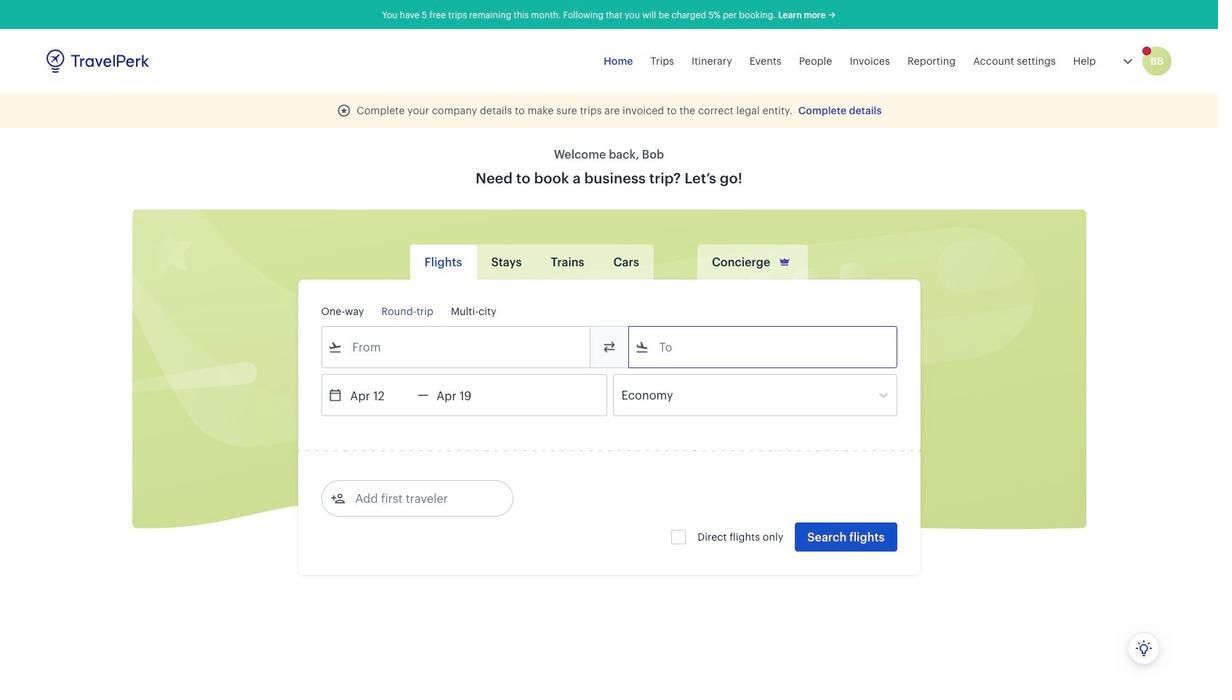 Task type: describe. For each thing, give the bounding box(es) containing it.
Add first traveler search field
[[345, 487, 497, 510]]

Return text field
[[429, 375, 504, 416]]

From search field
[[342, 335, 571, 359]]

To search field
[[649, 335, 878, 359]]

Depart text field
[[342, 375, 418, 416]]



Task type: vqa. For each thing, say whether or not it's contained in the screenshot.
Add traveler SEARCH BOX
no



